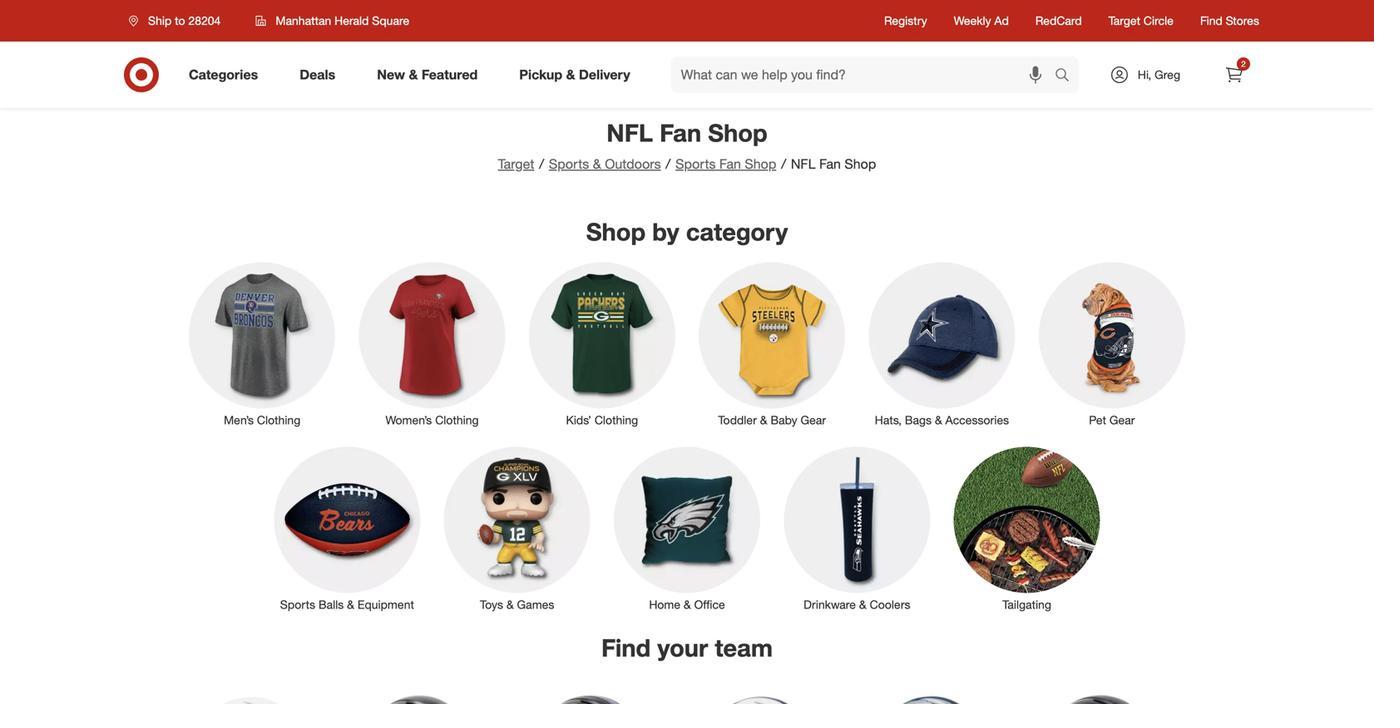 Task type: vqa. For each thing, say whether or not it's contained in the screenshot.
HAND™ to the left
no



Task type: locate. For each thing, give the bounding box(es) containing it.
toddler & baby gear
[[718, 413, 826, 428]]

0 horizontal spatial target
[[498, 156, 534, 172]]

2 link
[[1216, 57, 1253, 93]]

find left your
[[601, 634, 651, 663]]

redcard
[[1036, 13, 1082, 28]]

& left baby
[[760, 413, 768, 428]]

sports for sports balls & equipment
[[280, 598, 315, 612]]

nfl right sports fan shop
[[791, 156, 816, 172]]

find your team
[[601, 634, 773, 663]]

& inside "link"
[[566, 67, 575, 83]]

1 horizontal spatial gear
[[1110, 413, 1135, 428]]

kids'
[[566, 413, 591, 428]]

clothing right kids'
[[595, 413, 638, 428]]

pickup & delivery
[[519, 67, 630, 83]]

drinkware
[[804, 598, 856, 612]]

categories
[[189, 67, 258, 83]]

games
[[517, 598, 554, 612]]

2 clothing from the left
[[435, 413, 479, 428]]

tailgating
[[1003, 598, 1052, 612]]

clothing right women's
[[435, 413, 479, 428]]

find for find stores
[[1200, 13, 1223, 28]]

& for toddler & baby gear
[[760, 413, 768, 428]]

hi,
[[1138, 67, 1152, 82]]

& left office
[[684, 598, 691, 612]]

find stores
[[1200, 13, 1260, 28]]

2 horizontal spatial sports
[[676, 156, 716, 172]]

square
[[372, 13, 409, 28]]

& left outdoors
[[593, 156, 601, 172]]

1 vertical spatial target
[[498, 156, 534, 172]]

1 horizontal spatial sports
[[549, 156, 589, 172]]

& for toys & games
[[507, 598, 514, 612]]

manhattan herald square button
[[245, 6, 420, 36]]

toddler
[[718, 413, 757, 428]]

hats,
[[875, 413, 902, 428]]

3 clothing from the left
[[595, 413, 638, 428]]

coolers
[[870, 598, 911, 612]]

home & office link
[[602, 444, 772, 614]]

1 horizontal spatial target
[[1109, 13, 1141, 28]]

& right 'toys'
[[507, 598, 514, 612]]

pet gear
[[1089, 413, 1135, 428]]

tailgating link
[[942, 444, 1112, 614]]

gear right the pet
[[1110, 413, 1135, 428]]

& for drinkware & coolers
[[859, 598, 867, 612]]

kids' clothing
[[566, 413, 638, 428]]

clothing
[[257, 413, 301, 428], [435, 413, 479, 428], [595, 413, 638, 428]]

28204
[[188, 13, 221, 28]]

2 horizontal spatial fan
[[819, 156, 841, 172]]

shop
[[708, 118, 768, 148], [745, 156, 776, 172], [845, 156, 876, 172], [586, 217, 646, 247]]

shop by category
[[586, 217, 788, 247]]

category
[[686, 217, 788, 247]]

& right pickup
[[566, 67, 575, 83]]

& right bags
[[935, 413, 942, 428]]

&
[[409, 67, 418, 83], [566, 67, 575, 83], [593, 156, 601, 172], [760, 413, 768, 428], [935, 413, 942, 428], [347, 598, 354, 612], [507, 598, 514, 612], [684, 598, 691, 612], [859, 598, 867, 612]]

0 vertical spatial target
[[1109, 13, 1141, 28]]

women's clothing
[[386, 413, 479, 428]]

men's clothing link
[[177, 259, 347, 429]]

1 horizontal spatial nfl
[[791, 156, 816, 172]]

nfl fan shop
[[607, 118, 768, 148], [791, 156, 876, 172]]

sports right outdoors
[[676, 156, 716, 172]]

0 horizontal spatial clothing
[[257, 413, 301, 428]]

1 vertical spatial nfl
[[791, 156, 816, 172]]

1 vertical spatial nfl fan shop
[[791, 156, 876, 172]]

1 gear from the left
[[801, 413, 826, 428]]

target link
[[498, 156, 534, 172]]

women's clothing link
[[347, 259, 517, 429]]

& for new & featured
[[409, 67, 418, 83]]

sports balls & equipment
[[280, 598, 414, 612]]

1 vertical spatial find
[[601, 634, 651, 663]]

balls
[[319, 598, 344, 612]]

sports balls & equipment link
[[262, 444, 432, 614]]

office
[[694, 598, 725, 612]]

to
[[175, 13, 185, 28]]

new & featured
[[377, 67, 478, 83]]

0 horizontal spatial sports
[[280, 598, 315, 612]]

1 horizontal spatial find
[[1200, 13, 1223, 28]]

delivery
[[579, 67, 630, 83]]

registry
[[884, 13, 927, 28]]

kids' clothing link
[[517, 259, 687, 429]]

sports right target link
[[549, 156, 589, 172]]

drinkware & coolers
[[804, 598, 911, 612]]

manhattan herald square
[[276, 13, 409, 28]]

outdoors
[[605, 156, 661, 172]]

circle
[[1144, 13, 1174, 28]]

home & office
[[649, 598, 725, 612]]

nfl up outdoors
[[607, 118, 653, 148]]

0 vertical spatial nfl fan shop
[[607, 118, 768, 148]]

accessories
[[946, 413, 1009, 428]]

1 clothing from the left
[[257, 413, 301, 428]]

gear
[[801, 413, 826, 428], [1110, 413, 1135, 428]]

toddler & baby gear link
[[687, 259, 857, 429]]

0 horizontal spatial gear
[[801, 413, 826, 428]]

toys
[[480, 598, 503, 612]]

ship to 28204 button
[[118, 6, 238, 36]]

search button
[[1047, 57, 1087, 97]]

find
[[1200, 13, 1223, 28], [601, 634, 651, 663]]

hi, greg
[[1138, 67, 1181, 82]]

target
[[1109, 13, 1141, 28], [498, 156, 534, 172]]

sports for sports & outdoors
[[549, 156, 589, 172]]

clothing right men's
[[257, 413, 301, 428]]

0 horizontal spatial fan
[[660, 118, 702, 148]]

gear right baby
[[801, 413, 826, 428]]

0 vertical spatial find
[[1200, 13, 1223, 28]]

& left coolers
[[859, 598, 867, 612]]

0 horizontal spatial find
[[601, 634, 651, 663]]

find stores link
[[1200, 12, 1260, 29]]

sports left balls
[[280, 598, 315, 612]]

1 horizontal spatial clothing
[[435, 413, 479, 428]]

nfl
[[607, 118, 653, 148], [791, 156, 816, 172]]

& right new
[[409, 67, 418, 83]]

sports
[[549, 156, 589, 172], [676, 156, 716, 172], [280, 598, 315, 612]]

find left stores
[[1200, 13, 1223, 28]]

target for target circle
[[1109, 13, 1141, 28]]

0 vertical spatial nfl
[[607, 118, 653, 148]]

What can we help you find? suggestions appear below search field
[[671, 57, 1059, 93]]

ship
[[148, 13, 172, 28]]

2 horizontal spatial clothing
[[595, 413, 638, 428]]



Task type: describe. For each thing, give the bounding box(es) containing it.
target for target
[[498, 156, 534, 172]]

your
[[657, 634, 708, 663]]

redcard link
[[1036, 12, 1082, 29]]

toys & games
[[480, 598, 554, 612]]

clothing for women's clothing
[[435, 413, 479, 428]]

& for home & office
[[684, 598, 691, 612]]

hats, bags & accessories
[[875, 413, 1009, 428]]

pickup & delivery link
[[505, 57, 651, 93]]

0 horizontal spatial nfl
[[607, 118, 653, 148]]

pickup
[[519, 67, 563, 83]]

featured
[[422, 67, 478, 83]]

toys & games link
[[432, 444, 602, 614]]

manhattan
[[276, 13, 331, 28]]

equipment
[[358, 598, 414, 612]]

2
[[1241, 59, 1246, 69]]

2 gear from the left
[[1110, 413, 1135, 428]]

sports fan shop
[[676, 156, 776, 172]]

by
[[652, 217, 679, 247]]

clothing for men's clothing
[[257, 413, 301, 428]]

categories link
[[175, 57, 279, 93]]

team
[[715, 634, 773, 663]]

clothing for kids' clothing
[[595, 413, 638, 428]]

sports fan shop link
[[676, 156, 776, 172]]

deals
[[300, 67, 335, 83]]

1 horizontal spatial nfl fan shop
[[791, 156, 876, 172]]

drinkware & coolers link
[[772, 444, 942, 614]]

pet
[[1089, 413, 1106, 428]]

home
[[649, 598, 681, 612]]

stores
[[1226, 13, 1260, 28]]

deals link
[[286, 57, 356, 93]]

new
[[377, 67, 405, 83]]

1 horizontal spatial fan
[[720, 156, 741, 172]]

weekly ad link
[[954, 12, 1009, 29]]

ad
[[995, 13, 1009, 28]]

find for find your team
[[601, 634, 651, 663]]

target circle
[[1109, 13, 1174, 28]]

& for sports & outdoors
[[593, 156, 601, 172]]

greg
[[1155, 67, 1181, 82]]

sports & outdoors
[[549, 156, 661, 172]]

& for pickup & delivery
[[566, 67, 575, 83]]

ship to 28204
[[148, 13, 221, 28]]

women's
[[386, 413, 432, 428]]

pet gear link
[[1027, 259, 1197, 429]]

target circle link
[[1109, 12, 1174, 29]]

0 horizontal spatial nfl fan shop
[[607, 118, 768, 148]]

search
[[1047, 68, 1087, 84]]

men's
[[224, 413, 254, 428]]

new & featured link
[[363, 57, 499, 93]]

sports for sports fan shop
[[676, 156, 716, 172]]

hats, bags & accessories link
[[857, 259, 1027, 429]]

baby
[[771, 413, 798, 428]]

registry link
[[884, 12, 927, 29]]

bags
[[905, 413, 932, 428]]

sports & outdoors link
[[549, 156, 661, 172]]

weekly ad
[[954, 13, 1009, 28]]

herald
[[335, 13, 369, 28]]

weekly
[[954, 13, 991, 28]]

& right balls
[[347, 598, 354, 612]]

men's clothing
[[224, 413, 301, 428]]



